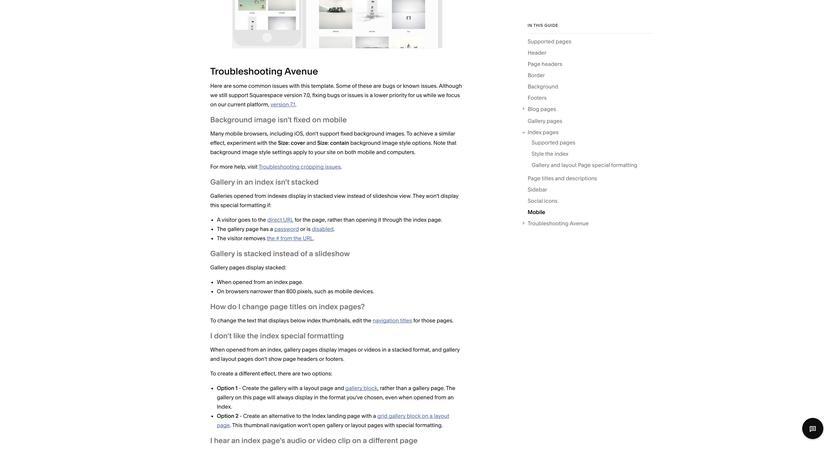 Task type: describe. For each thing, give the bounding box(es) containing it.
social icons
[[528, 198, 558, 204]]

border
[[528, 72, 545, 79]]

index right style
[[555, 151, 569, 157]]

1 vertical spatial style
[[259, 149, 271, 155]]

similar
[[439, 130, 456, 137]]

1 horizontal spatial change
[[242, 302, 268, 311]]

support inside the many mobile browsers, including ios, don't support fixed background images. to achieve a similar effect, experiment with the
[[320, 130, 340, 137]]

for inside a visitor goes to the direct url for the page, rather than opening it through the index page. the gallery page has a password or is disabled . the visitor removes the # from the url .
[[295, 216, 302, 223]]

don't inside the many mobile browsers, including ios, don't support fixed background images. to achieve a similar effect, experiment with the
[[306, 130, 319, 137]]

on inside here are some common issues with this template. some of these are bugs or known issues. although we still support squarespace version 7.0, fixing bugs or issues is a lower priority for us while we focus on our current platform,
[[210, 101, 217, 108]]

the right alternative
[[303, 413, 311, 419]]

the inside , rather than a gallery page. the gallery on this page will always display in the format you've chosen, even when opened from an index.
[[446, 385, 456, 392]]

7.1
[[290, 101, 295, 108]]

direct url link
[[268, 216, 294, 223]]

this right in
[[534, 23, 544, 28]]

an inside the when opened from an index page. on browsers narrower than 800 pixels, such as mobile devices.
[[267, 279, 273, 285]]

header
[[528, 49, 547, 56]]

special down below
[[281, 332, 306, 341]]

page for page headers
[[528, 61, 541, 67]]

visit
[[248, 163, 258, 170]]

index,
[[268, 346, 283, 353]]

in down "help,"
[[237, 178, 243, 187]]

audio
[[287, 436, 307, 445]]

opened for galleries opened from indexes display in stacked view instead of slideshow view. they won't display this special formatting if:
[[234, 193, 254, 199]]

common
[[249, 83, 271, 89]]

1 vertical spatial version
[[271, 101, 289, 108]]

1 horizontal spatial headers
[[542, 61, 563, 67]]

index up to change the text that displays below index thumbnails, edit the navigation titles for those pages.
[[319, 302, 338, 311]]

1 vertical spatial supported pages
[[532, 139, 576, 146]]

stacked down removes
[[244, 249, 272, 258]]

pages up browsers
[[229, 264, 245, 271]]

or down some
[[341, 92, 347, 98]]

edit
[[353, 317, 362, 324]]

note
[[434, 140, 446, 146]]

stacked inside when opened from an index, gallery pages display images or videos in a stacked format, and gallery and layout pages don't show page headers or footers.
[[392, 346, 412, 353]]

a left grid
[[373, 413, 376, 419]]

1 size: from the left
[[278, 140, 290, 146]]

page up format
[[321, 385, 334, 392]]

this
[[232, 422, 243, 429]]

open
[[312, 422, 325, 429]]

0 vertical spatial i
[[239, 302, 241, 311]]

pages inside dropdown button
[[541, 106, 557, 112]]

with up always
[[288, 385, 298, 392]]

1 horizontal spatial effect,
[[261, 370, 277, 377]]

the left text
[[238, 317, 246, 324]]

to change the text that displays below index thumbnails, edit the navigation titles for those pages.
[[210, 317, 454, 324]]

0 vertical spatial fixed
[[294, 115, 311, 124]]

and right format, on the bottom of page
[[432, 346, 442, 353]]

a down two
[[300, 385, 303, 392]]

the up has
[[258, 216, 266, 223]]

page inside grid gallery block on a layout page
[[217, 422, 230, 429]]

and up 'your'
[[307, 140, 316, 146]]

0 horizontal spatial issues
[[272, 83, 288, 89]]

create for an
[[243, 413, 260, 419]]

create
[[218, 370, 234, 377]]

don't inside when opened from an index, gallery pages display images or videos in a stacked format, and gallery and layout pages don't show page headers or footers.
[[255, 356, 267, 362]]

known
[[403, 83, 420, 89]]

page titles and descriptions
[[528, 175, 598, 182]]

opened for when opened from an index page. on browsers narrower than 800 pixels, such as mobile devices.
[[233, 279, 253, 285]]

devices.
[[354, 288, 374, 295]]

this inside here are some common issues with this template. some of these are bugs or known issues. although we still support squarespace version 7.0, fixing bugs or issues is a lower priority for us while we focus on our current platform,
[[301, 83, 310, 89]]

. down disabled on the left of the page
[[313, 235, 315, 242]]

special left formatting.
[[396, 422, 414, 429]]

2 horizontal spatial formatting
[[612, 162, 638, 168]]

. this thumbnail navigation won't open gallery or layout pages with special formatting.
[[230, 422, 443, 429]]

800
[[287, 288, 296, 295]]

style the index
[[532, 151, 569, 157]]

and up format
[[335, 385, 344, 392]]

0 horizontal spatial different
[[239, 370, 260, 377]]

index inside index pages link
[[528, 129, 542, 136]]

blog pages
[[528, 106, 557, 112]]

mobile inside the many mobile browsers, including ios, don't support fixed background images. to achieve a similar effect, experiment with the
[[225, 130, 243, 137]]

1 vertical spatial different
[[369, 436, 398, 445]]

2 vertical spatial for
[[414, 317, 420, 324]]

when
[[399, 394, 413, 401]]

won't inside galleries opened from indexes display in stacked view instead of slideshow view. they won't display this special formatting if:
[[426, 193, 440, 199]]

a inside here are some common issues with this template. some of these are bugs or known issues. although we still support squarespace version 7.0, fixing bugs or issues is a lower priority for us while we focus on our current platform,
[[370, 92, 373, 98]]

background image isn't fixed on mobile
[[210, 115, 347, 124]]

or left videos
[[358, 346, 363, 353]]

landing
[[327, 413, 346, 419]]

1 vertical spatial the
[[217, 235, 226, 242]]

you've
[[347, 394, 363, 401]]

two
[[302, 370, 311, 377]]

gallery for gallery in an index isn't stacked
[[210, 178, 235, 187]]

0 vertical spatial troubleshooting
[[210, 66, 283, 77]]

1 vertical spatial troubleshooting
[[259, 163, 300, 170]]

of for slideshow
[[367, 193, 372, 199]]

on inside , rather than a gallery page. the gallery on this page will always display in the format you've chosen, even when opened from an index.
[[235, 394, 242, 401]]

1 vertical spatial isn't
[[276, 178, 290, 187]]

pages up two
[[302, 346, 318, 353]]

view.
[[399, 193, 412, 199]]

0 horizontal spatial change
[[218, 317, 237, 324]]

priority
[[389, 92, 407, 98]]

0 vertical spatial bugs
[[383, 83, 396, 89]]

the # from the url link
[[267, 235, 313, 242]]

style
[[532, 151, 544, 157]]

. up background image isn't fixed on mobile
[[295, 101, 297, 108]]

galleries opened from indexes display in stacked view instead of slideshow view. they won't display this special formatting if:
[[210, 193, 459, 209]]

2 vertical spatial image
[[242, 149, 258, 155]]

index up indexes
[[255, 178, 274, 187]]

video
[[317, 436, 336, 445]]

goes
[[238, 216, 251, 223]]

through
[[383, 216, 403, 223]]

special up descriptions
[[592, 162, 610, 168]]

direct
[[268, 216, 282, 223]]

style the index link
[[532, 149, 569, 160]]

with inside the many mobile browsers, including ios, don't support fixed background images. to achieve a similar effect, experiment with the
[[257, 140, 268, 146]]

the up will
[[261, 385, 269, 392]]

1 vertical spatial supported
[[532, 139, 559, 146]]

. left 'this'
[[230, 422, 231, 429]]

grid
[[378, 413, 388, 419]]

troubleshooting inside troubleshooting avenue link
[[528, 220, 569, 227]]

display inside , rather than a gallery page. the gallery on this page will always display in the format you've chosen, even when opened from an index.
[[295, 394, 313, 401]]

rather inside , rather than a gallery page. the gallery on this page will always display in the format you've chosen, even when opened from an index.
[[380, 385, 395, 392]]

0 horizontal spatial index
[[312, 413, 326, 419]]

clip
[[338, 436, 351, 445]]

or left video
[[308, 436, 316, 445]]

the inside the many mobile browsers, including ios, don't support fixed background images. to achieve a similar effect, experiment with the
[[269, 140, 277, 146]]

the down password
[[294, 235, 302, 242]]

with left grid
[[362, 413, 372, 419]]

index right below
[[307, 317, 321, 324]]

0 vertical spatial supported pages
[[528, 38, 572, 45]]

grid gallery block on a layout page
[[217, 413, 449, 429]]

an inside , rather than a gallery page. the gallery on this page will always display in the format you've chosen, even when opened from an index.
[[448, 394, 454, 401]]

page. for the
[[431, 385, 445, 392]]

2 vertical spatial background
[[210, 149, 241, 155]]

2 vertical spatial is
[[237, 249, 242, 258]]

removes
[[244, 235, 266, 242]]

1 vertical spatial titles
[[290, 302, 307, 311]]

gallery for gallery pages
[[528, 118, 546, 125]]

mobile up the many mobile browsers, including ios, don't support fixed background images. to achieve a similar effect, experiment with the
[[323, 115, 347, 124]]

. down background image style options. note that background image style settings apply to your site on both mobile and computers.
[[341, 163, 342, 170]]

page's
[[262, 436, 285, 445]]

0 horizontal spatial instead
[[273, 249, 299, 258]]

option 1 - create the gallery with a layout page and gallery block
[[217, 385, 378, 392]]

to inside background image style options. note that background image style settings apply to your site on both mobile and computers.
[[309, 149, 314, 155]]

1 horizontal spatial formatting
[[308, 332, 344, 341]]

text
[[247, 317, 256, 324]]

the left #
[[267, 235, 275, 242]]

0 horizontal spatial are
[[224, 83, 232, 89]]

and inside background image style options. note that background image style settings apply to your site on both mobile and computers.
[[376, 149, 386, 155]]

2 vertical spatial issues
[[325, 163, 341, 170]]

achieve
[[414, 130, 434, 137]]

#
[[276, 235, 279, 242]]

, rather than a gallery page. the gallery on this page will always display in the format you've chosen, even when opened from an index.
[[217, 385, 456, 410]]

fixed inside the many mobile browsers, including ios, don't support fixed background images. to achieve a similar effect, experiment with the
[[341, 130, 353, 137]]

of for these
[[352, 83, 357, 89]]

indexes
[[268, 193, 287, 199]]

on up size: cover and size: contain
[[312, 115, 321, 124]]

will
[[267, 394, 276, 401]]

images.
[[386, 130, 406, 137]]

mobile inside the when opened from an index page. on browsers narrower than 800 pixels, such as mobile devices.
[[335, 288, 352, 295]]

still
[[219, 92, 228, 98]]

cropping
[[301, 163, 324, 170]]

pages down like
[[238, 356, 253, 362]]

the right edit
[[364, 317, 372, 324]]

1 vertical spatial slideshow
[[315, 249, 350, 258]]

page right landing
[[347, 413, 360, 419]]

create for the
[[242, 385, 259, 392]]

1 vertical spatial visitor
[[228, 235, 243, 242]]

0 horizontal spatial navigation
[[270, 422, 297, 429]]

formatting.
[[416, 422, 443, 429]]

disabled link
[[312, 226, 334, 232]]

has
[[260, 226, 269, 232]]

here are some common issues with this template. some of these are bugs or known issues. although we still support squarespace version 7.0, fixing bugs or issues is a lower priority for us while we focus on our current platform,
[[210, 83, 462, 108]]

browsers,
[[244, 130, 269, 137]]

the right like
[[247, 332, 259, 341]]

2 we from the left
[[438, 92, 445, 98]]

layout inside when opened from an index, gallery pages display images or videos in a stacked format, and gallery and layout pages don't show page headers or footers.
[[221, 356, 237, 362]]

thumbnail
[[244, 422, 269, 429]]

avenue mobile.png image
[[232, 0, 443, 48]]

icons
[[545, 198, 558, 204]]

0 horizontal spatial troubleshooting avenue
[[210, 66, 318, 77]]

display right indexes
[[289, 193, 306, 199]]

footers link
[[528, 93, 547, 104]]

page inside a visitor goes to the direct url for the page, rather than opening it through the index page. the gallery page has a password or is disabled . the visitor removes the # from the url .
[[246, 226, 259, 232]]

- for option 2
[[240, 413, 242, 419]]

than inside a visitor goes to the direct url for the page, rather than opening it through the index page. the gallery page has a password or is disabled . the visitor removes the # from the url .
[[344, 216, 355, 223]]

0 horizontal spatial won't
[[298, 422, 311, 429]]

blog pages button
[[521, 104, 654, 114]]

page inside when opened from an index, gallery pages display images or videos in a stacked format, and gallery and layout pages don't show page headers or footers.
[[283, 356, 296, 362]]

1 vertical spatial that
[[258, 317, 267, 324]]

2 vertical spatial of
[[301, 249, 308, 258]]

for more help, visit troubleshooting cropping issues .
[[210, 163, 342, 170]]

with down grid
[[385, 422, 395, 429]]

here
[[210, 83, 223, 89]]

2 horizontal spatial are
[[374, 83, 382, 89]]

option 2 - create an alternative to the index landing page with a
[[217, 413, 378, 419]]

instead inside galleries opened from indexes display in stacked view instead of slideshow view. they won't display this special formatting if:
[[347, 193, 366, 199]]

it
[[378, 216, 381, 223]]

how
[[210, 302, 226, 311]]

computers.
[[387, 149, 416, 155]]

some
[[336, 83, 351, 89]]

focus
[[447, 92, 460, 98]]

7.0,
[[304, 92, 311, 98]]

even
[[386, 394, 398, 401]]

and down style the index link
[[551, 162, 561, 168]]

0 vertical spatial the
[[217, 226, 226, 232]]

1 vertical spatial supported pages link
[[532, 138, 576, 149]]

page down formatting.
[[400, 436, 418, 445]]

page inside , rather than a gallery page. the gallery on this page will always display in the format you've chosen, even when opened from an index.
[[253, 394, 266, 401]]

version 7.1 .
[[271, 101, 297, 108]]

slideshow inside galleries opened from indexes display in stacked view instead of slideshow view. they won't display this special formatting if:
[[373, 193, 398, 199]]

pages down guide on the right top
[[556, 38, 572, 45]]

0 vertical spatial block
[[364, 385, 378, 392]]

format,
[[413, 346, 431, 353]]

and up create
[[210, 356, 220, 362]]

social
[[528, 198, 543, 204]]

version 7.1 link
[[271, 101, 295, 108]]

gallery for gallery and layout page special formatting
[[532, 162, 550, 168]]

i for don't
[[210, 332, 213, 341]]

1 horizontal spatial to
[[297, 413, 302, 419]]

on down pixels,
[[308, 302, 317, 311]]

a inside the many mobile browsers, including ios, don't support fixed background images. to achieve a similar effect, experiment with the
[[435, 130, 438, 137]]

a down the # from the url link
[[309, 249, 313, 258]]

a right create
[[235, 370, 238, 377]]

pages up style the index
[[560, 139, 576, 146]]

display right they
[[441, 193, 459, 199]]

ios,
[[295, 130, 305, 137]]

many mobile browsers, including ios, don't support fixed background images. to achieve a similar effect, experiment with the
[[210, 130, 456, 146]]

1 horizontal spatial navigation
[[373, 317, 399, 324]]

stacked inside galleries opened from indexes display in stacked view instead of slideshow view. they won't display this special formatting if:
[[313, 193, 333, 199]]

1 vertical spatial page
[[578, 162, 591, 168]]

pages down grid
[[368, 422, 384, 429]]

in this guide
[[528, 23, 559, 28]]

from for index,
[[247, 346, 259, 353]]

1 horizontal spatial style
[[399, 140, 411, 146]]

0 vertical spatial isn't
[[278, 115, 292, 124]]



Task type: vqa. For each thing, say whether or not it's contained in the screenshot.
can
no



Task type: locate. For each thing, give the bounding box(es) containing it.
in
[[528, 23, 533, 28]]

2 option from the top
[[217, 413, 234, 419]]

pages?
[[340, 302, 365, 311]]

visitor left removes
[[228, 235, 243, 242]]

1 horizontal spatial size:
[[317, 140, 329, 146]]

1 vertical spatial of
[[367, 193, 372, 199]]

1 we from the left
[[210, 92, 218, 98]]

that
[[447, 140, 457, 146], [258, 317, 267, 324]]

1 horizontal spatial index
[[528, 129, 542, 136]]

support up contain
[[320, 130, 340, 137]]

the left page, at the top
[[303, 216, 311, 223]]

for left those
[[414, 317, 420, 324]]

page for page titles and descriptions
[[528, 175, 541, 182]]

is inside here are some common issues with this template. some of these are bugs or known issues. although we still support squarespace version 7.0, fixing bugs or issues is a lower priority for us while we focus on our current platform,
[[365, 92, 369, 98]]

from inside a visitor goes to the direct url for the page, rather than opening it through the index page. the gallery page has a password or is disabled . the visitor removes the # from the url .
[[281, 235, 292, 242]]

a inside , rather than a gallery page. the gallery on this page will always display in the format you've chosen, even when opened from an index.
[[409, 385, 412, 392]]

formatting
[[612, 162, 638, 168], [240, 202, 266, 209], [308, 332, 344, 341]]

page.
[[428, 216, 442, 223], [289, 279, 304, 285], [431, 385, 445, 392]]

of
[[352, 83, 357, 89], [367, 193, 372, 199], [301, 249, 308, 258]]

to for to create a different effect, there are two options:
[[210, 370, 216, 377]]

1 horizontal spatial we
[[438, 92, 445, 98]]

how do i change page titles on index pages?
[[210, 302, 365, 311]]

display left stacked:
[[246, 264, 264, 271]]

background down current
[[210, 115, 253, 124]]

i hear an index page's audio or video clip on a different page
[[210, 436, 418, 445]]

background
[[528, 83, 559, 90], [210, 115, 253, 124]]

0 horizontal spatial than
[[274, 288, 285, 295]]

a inside grid gallery block on a layout page
[[430, 413, 433, 419]]

block up chosen,
[[364, 385, 378, 392]]

0 horizontal spatial avenue
[[285, 66, 318, 77]]

2 vertical spatial to
[[297, 413, 302, 419]]

is inside a visitor goes to the direct url for the page, rather than opening it through the index page. the gallery page has a password or is disabled . the visitor removes the # from the url .
[[307, 226, 311, 232]]

a
[[217, 216, 221, 223]]

1 vertical spatial issues
[[348, 92, 364, 98]]

these
[[358, 83, 372, 89]]

site
[[327, 149, 336, 155]]

- right 1
[[239, 385, 241, 392]]

when for when opened from an index, gallery pages display images or videos in a stacked format, and gallery and layout pages don't show page headers or footers.
[[210, 346, 225, 353]]

footers
[[528, 94, 547, 101]]

instead
[[347, 193, 366, 199], [273, 249, 299, 258]]

1 horizontal spatial is
[[307, 226, 311, 232]]

1 horizontal spatial background
[[528, 83, 559, 90]]

is up gallery pages display stacked:
[[237, 249, 242, 258]]

0 vertical spatial that
[[447, 140, 457, 146]]

border link
[[528, 71, 545, 82]]

gallery down style
[[532, 162, 550, 168]]

display
[[289, 193, 306, 199], [441, 193, 459, 199], [246, 264, 264, 271], [319, 346, 337, 353], [295, 394, 313, 401]]

in
[[237, 178, 243, 187], [308, 193, 312, 199], [382, 346, 387, 353], [314, 394, 319, 401]]

with inside here are some common issues with this template. some of these are bugs or known issues. although we still support squarespace version 7.0, fixing bugs or issues is a lower priority for us while we focus on our current platform,
[[289, 83, 300, 89]]

gallery up on
[[210, 264, 228, 271]]

display down option 1 - create the gallery with a layout page and gallery block
[[295, 394, 313, 401]]

options.
[[412, 140, 432, 146]]

or inside a visitor goes to the direct url for the page, rather than opening it through the index page. the gallery page has a password or is disabled . the visitor removes the # from the url .
[[300, 226, 306, 232]]

or up the # from the url link
[[300, 226, 306, 232]]

effect, left the there
[[261, 370, 277, 377]]

we right "while"
[[438, 92, 445, 98]]

index inside a visitor goes to the direct url for the page, rather than opening it through the index page. the gallery page has a password or is disabled . the visitor removes the # from the url .
[[413, 216, 427, 223]]

0 horizontal spatial url
[[283, 216, 294, 223]]

- for option 1
[[239, 385, 241, 392]]

from for index
[[254, 279, 266, 285]]

in up page, at the top
[[308, 193, 312, 199]]

in inside galleries opened from indexes display in stacked view instead of slideshow view. they won't display this special formatting if:
[[308, 193, 312, 199]]

hear
[[214, 436, 230, 445]]

background for background
[[528, 83, 559, 90]]

gallery inside a visitor goes to the direct url for the page, rather than opening it through the index page. the gallery page has a password or is disabled . the visitor removes the # from the url .
[[228, 226, 245, 232]]

page up displays
[[270, 302, 288, 311]]

on right clip
[[352, 436, 361, 445]]

index down gallery pages 'link'
[[528, 129, 542, 136]]

0 vertical spatial url
[[283, 216, 294, 223]]

blog
[[528, 106, 540, 112]]

of inside here are some common issues with this template. some of these are bugs or known issues. although we still support squarespace version 7.0, fixing bugs or issues is a lower priority for us while we focus on our current platform,
[[352, 83, 357, 89]]

that right text
[[258, 317, 267, 324]]

2 horizontal spatial titles
[[542, 175, 554, 182]]

2 vertical spatial don't
[[255, 356, 267, 362]]

support
[[229, 92, 248, 98], [320, 130, 340, 137]]

in inside when opened from an index, gallery pages display images or videos in a stacked format, and gallery and layout pages don't show page headers or footers.
[[382, 346, 387, 353]]

1 horizontal spatial support
[[320, 130, 340, 137]]

0 vertical spatial style
[[399, 140, 411, 146]]

mobile link
[[528, 208, 546, 219]]

bugs down some
[[327, 92, 340, 98]]

than inside the when opened from an index page. on browsers narrower than 800 pixels, such as mobile devices.
[[274, 288, 285, 295]]

stacked down troubleshooting cropping issues link
[[291, 178, 319, 187]]

formatting inside galleries opened from indexes display in stacked view instead of slideshow view. they won't display this special formatting if:
[[240, 202, 266, 209]]

1 horizontal spatial bugs
[[383, 83, 396, 89]]

opened right when at the left bottom of page
[[414, 394, 434, 401]]

opened inside , rather than a gallery page. the gallery on this page will always display in the format you've chosen, even when opened from an index.
[[414, 394, 434, 401]]

contain
[[330, 140, 349, 146]]

url down disabled link on the left of page
[[303, 235, 313, 242]]

image for isn't
[[254, 115, 276, 124]]

1 vertical spatial don't
[[214, 332, 232, 341]]

2 horizontal spatial than
[[396, 385, 407, 392]]

fixed up ios,
[[294, 115, 311, 124]]

opened up browsers
[[233, 279, 253, 285]]

0 vertical spatial image
[[254, 115, 276, 124]]

0 horizontal spatial we
[[210, 92, 218, 98]]

in inside , rather than a gallery page. the gallery on this page will always display in the format you've chosen, even when opened from an index.
[[314, 394, 319, 401]]

blog pages link
[[528, 104, 654, 114]]

descriptions
[[566, 175, 598, 182]]

index pages button
[[521, 128, 654, 137]]

0 horizontal spatial effect,
[[210, 140, 226, 146]]

videos
[[364, 346, 381, 353]]

1 option from the top
[[217, 385, 234, 392]]

0 horizontal spatial headers
[[297, 356, 318, 362]]

page left 'this'
[[217, 422, 230, 429]]

0 vertical spatial visitor
[[222, 216, 237, 223]]

navigation titles link
[[373, 317, 412, 324]]

troubleshooting
[[210, 66, 283, 77], [259, 163, 300, 170], [528, 220, 569, 227]]

supported
[[528, 38, 555, 45], [532, 139, 559, 146]]

0 vertical spatial create
[[242, 385, 259, 392]]

index
[[528, 129, 542, 136], [312, 413, 326, 419]]

a up when at the left bottom of page
[[409, 385, 412, 392]]

1 vertical spatial url
[[303, 235, 313, 242]]

option left 1
[[217, 385, 234, 392]]

mobile right both
[[358, 149, 375, 155]]

support inside here are some common issues with this template. some of these are bugs or known issues. although we still support squarespace version 7.0, fixing bugs or issues is a lower priority for us while we focus on our current platform,
[[229, 92, 248, 98]]

a
[[370, 92, 373, 98], [435, 130, 438, 137], [270, 226, 273, 232], [309, 249, 313, 258], [388, 346, 391, 353], [235, 370, 238, 377], [300, 385, 303, 392], [409, 385, 412, 392], [373, 413, 376, 419], [430, 413, 433, 419], [363, 436, 367, 445]]

avenue inside 'dropdown button'
[[570, 220, 589, 227]]

stacked left view
[[313, 193, 333, 199]]

pages.
[[437, 317, 454, 324]]

background inside the many mobile browsers, including ios, don't support fixed background images. to achieve a similar effect, experiment with the
[[354, 130, 385, 137]]

image down experiment
[[242, 149, 258, 155]]

1 vertical spatial than
[[274, 288, 285, 295]]

effect, down many
[[210, 140, 226, 146]]

style
[[399, 140, 411, 146], [259, 149, 271, 155]]

always
[[277, 394, 294, 401]]

0 horizontal spatial of
[[301, 249, 308, 258]]

the right style
[[546, 151, 554, 157]]

style left "settings"
[[259, 149, 271, 155]]

1 vertical spatial image
[[382, 140, 398, 146]]

we left "still"
[[210, 92, 218, 98]]

different
[[239, 370, 260, 377], [369, 436, 398, 445]]

2 horizontal spatial of
[[367, 193, 372, 199]]

mobile right as
[[335, 288, 352, 295]]

0 vertical spatial support
[[229, 92, 248, 98]]

gallery inside grid gallery block on a layout page
[[389, 413, 406, 419]]

gallery and layout page special formatting
[[532, 162, 638, 168]]

gallery for gallery pages display stacked:
[[210, 264, 228, 271]]

than inside , rather than a gallery page. the gallery on this page will always display in the format you've chosen, even when opened from an index.
[[396, 385, 407, 392]]

version inside here are some common issues with this template. some of these are bugs or known issues. although we still support squarespace version 7.0, fixing bugs or issues is a lower priority for us while we focus on our current platform,
[[284, 92, 302, 98]]

special inside galleries opened from indexes display in stacked view instead of slideshow view. they won't display this special formatting if:
[[221, 202, 239, 209]]

block inside grid gallery block on a layout page
[[407, 413, 421, 419]]

on inside background image style options. note that background image style settings apply to your site on both mobile and computers.
[[337, 149, 344, 155]]

0 vertical spatial titles
[[542, 175, 554, 182]]

view
[[334, 193, 346, 199]]

opened inside when opened from an index, gallery pages display images or videos in a stacked format, and gallery and layout pages don't show page headers or footers.
[[226, 346, 246, 353]]

a inside a visitor goes to the direct url for the page, rather than opening it through the index page. the gallery page has a password or is disabled . the visitor removes the # from the url .
[[270, 226, 273, 232]]

0 vertical spatial rather
[[328, 216, 343, 223]]

headers inside when opened from an index, gallery pages display images or videos in a stacked format, and gallery and layout pages don't show page headers or footers.
[[297, 356, 318, 362]]

gallery block link
[[346, 385, 378, 392]]

gallery inside 'link'
[[528, 118, 546, 125]]

2 horizontal spatial is
[[365, 92, 369, 98]]

a right clip
[[363, 436, 367, 445]]

0 horizontal spatial size:
[[278, 140, 290, 146]]

like
[[234, 332, 246, 341]]

page left will
[[253, 394, 266, 401]]

password
[[275, 226, 299, 232]]

0 vertical spatial is
[[365, 92, 369, 98]]

background image style options. note that background image style settings apply to your site on both mobile and computers.
[[210, 140, 457, 155]]

issues down these at the top of page
[[348, 92, 364, 98]]

a left lower
[[370, 92, 373, 98]]

0 vertical spatial supported pages link
[[528, 37, 572, 48]]

rather inside a visitor goes to the direct url for the page, rather than opening it through the index page. the gallery page has a password or is disabled . the visitor removes the # from the url .
[[328, 216, 343, 223]]

when inside when opened from an index, gallery pages display images or videos in a stacked format, and gallery and layout pages don't show page headers or footers.
[[210, 346, 225, 353]]

i don't like the index special formatting
[[210, 332, 344, 341]]

that inside background image style options. note that background image style settings apply to your site on both mobile and computers.
[[447, 140, 457, 146]]

of inside galleries opened from indexes display in stacked view instead of slideshow view. they won't display this special formatting if:
[[367, 193, 372, 199]]

from left index,
[[247, 346, 259, 353]]

page. inside a visitor goes to the direct url for the page, rather than opening it through the index page. the gallery page has a password or is disabled . the visitor removes the # from the url .
[[428, 216, 442, 223]]

2 vertical spatial troubleshooting
[[528, 220, 569, 227]]

headers up two
[[297, 356, 318, 362]]

1 horizontal spatial titles
[[400, 317, 412, 324]]

to inside the many mobile browsers, including ios, don't support fixed background images. to achieve a similar effect, experiment with the
[[407, 130, 413, 137]]

pages inside 'link'
[[547, 118, 563, 125]]

2 vertical spatial page
[[528, 175, 541, 182]]

the inside , rather than a gallery page. the gallery on this page will always display in the format you've chosen, even when opened from an index.
[[320, 394, 328, 401]]

i for hear
[[210, 436, 213, 445]]

to
[[309, 149, 314, 155], [252, 216, 257, 223], [297, 413, 302, 419]]

1 vertical spatial is
[[307, 226, 311, 232]]

index up index,
[[260, 332, 279, 341]]

or up "priority"
[[397, 83, 402, 89]]

0 horizontal spatial bugs
[[327, 92, 340, 98]]

from inside the when opened from an index page. on browsers narrower than 800 pixels, such as mobile devices.
[[254, 279, 266, 285]]

mobile
[[528, 209, 546, 216]]

1 horizontal spatial different
[[369, 436, 398, 445]]

slideshow
[[373, 193, 398, 199], [315, 249, 350, 258]]

2 vertical spatial page.
[[431, 385, 445, 392]]

when inside the when opened from an index page. on browsers narrower than 800 pixels, such as mobile devices.
[[217, 279, 232, 285]]

2 size: from the left
[[317, 140, 329, 146]]

index down thumbnail
[[242, 436, 261, 445]]

0 vertical spatial navigation
[[373, 317, 399, 324]]

index
[[555, 151, 569, 157], [255, 178, 274, 187], [413, 216, 427, 223], [274, 279, 288, 285], [319, 302, 338, 311], [307, 317, 321, 324], [260, 332, 279, 341], [242, 436, 261, 445]]

1 horizontal spatial issues
[[325, 163, 341, 170]]

pages down gallery pages 'link'
[[543, 129, 559, 136]]

headers down header link
[[542, 61, 563, 67]]

image for style
[[382, 140, 398, 146]]

1 vertical spatial page.
[[289, 279, 304, 285]]

option for . this thumbnail navigation won't open gallery or layout pages with special formatting.
[[217, 413, 234, 419]]

index up open
[[312, 413, 326, 419]]

0 vertical spatial avenue
[[285, 66, 318, 77]]

for inside here are some common issues with this template. some of these are bugs or known issues. although we still support squarespace version 7.0, fixing bugs or issues is a lower priority for us while we focus on our current platform,
[[408, 92, 415, 98]]

mobile inside background image style options. note that background image style settings apply to your site on both mobile and computers.
[[358, 149, 375, 155]]

pages inside dropdown button
[[543, 129, 559, 136]]

1 vertical spatial troubleshooting avenue
[[528, 220, 589, 227]]

troubleshooting avenue down icons
[[528, 220, 589, 227]]

block up formatting.
[[407, 413, 421, 419]]

background down border link
[[528, 83, 559, 90]]

than left 800
[[274, 288, 285, 295]]

do
[[228, 302, 237, 311]]

0 vertical spatial version
[[284, 92, 302, 98]]

2 horizontal spatial don't
[[306, 130, 319, 137]]

lower
[[374, 92, 388, 98]]

page. inside the when opened from an index page. on browsers narrower than 800 pixels, such as mobile devices.
[[289, 279, 304, 285]]

sidebar
[[528, 186, 548, 193]]

option
[[217, 385, 234, 392], [217, 413, 234, 419]]

for
[[210, 163, 218, 170]]

on right site
[[337, 149, 344, 155]]

on left our
[[210, 101, 217, 108]]

gallery up galleries
[[210, 178, 235, 187]]

background
[[354, 130, 385, 137], [351, 140, 381, 146], [210, 149, 241, 155]]

help,
[[234, 163, 247, 170]]

layout
[[562, 162, 577, 168], [221, 356, 237, 362], [304, 385, 319, 392], [434, 413, 449, 419], [351, 422, 367, 429]]

a up note in the right top of the page
[[435, 130, 438, 137]]

1 vertical spatial index
[[312, 413, 326, 419]]

an inside when opened from an index, gallery pages display images or videos in a stacked format, and gallery and layout pages don't show page headers or footers.
[[260, 346, 266, 353]]

1 vertical spatial when
[[210, 346, 225, 353]]

1 horizontal spatial troubleshooting avenue
[[528, 220, 589, 227]]

opened inside the when opened from an index page. on browsers narrower than 800 pixels, such as mobile devices.
[[233, 279, 253, 285]]

to down how
[[210, 317, 216, 324]]

rather up disabled on the left of the page
[[328, 216, 343, 223]]

to inside a visitor goes to the direct url for the page, rather than opening it through the index page. the gallery page has a password or is disabled . the visitor removes the # from the url .
[[252, 216, 257, 223]]

squarespace
[[250, 92, 283, 98]]

0 horizontal spatial support
[[229, 92, 248, 98]]

0 horizontal spatial is
[[237, 249, 242, 258]]

1 vertical spatial option
[[217, 413, 234, 419]]

1 horizontal spatial url
[[303, 235, 313, 242]]

gallery for gallery is stacked instead of a slideshow
[[210, 249, 235, 258]]

instead right view
[[347, 193, 366, 199]]

opened right galleries
[[234, 193, 254, 199]]

this left will
[[243, 394, 252, 401]]

this inside , rather than a gallery page. the gallery on this page will always display in the format you've chosen, even when opened from an index.
[[243, 394, 252, 401]]

index.
[[217, 404, 232, 410]]

1 horizontal spatial instead
[[347, 193, 366, 199]]

from inside galleries opened from indexes display in stacked view instead of slideshow view. they won't display this special formatting if:
[[255, 193, 267, 199]]

background for background image isn't fixed on mobile
[[210, 115, 253, 124]]

a inside when opened from an index, gallery pages display images or videos in a stacked format, and gallery and layout pages don't show page headers or footers.
[[388, 346, 391, 353]]

while
[[423, 92, 437, 98]]

effect, inside the many mobile browsers, including ios, don't support fixed background images. to achieve a similar effect, experiment with the
[[210, 140, 226, 146]]

from inside , rather than a gallery page. the gallery on this page will always display in the format you've chosen, even when opened from an index.
[[435, 394, 447, 401]]

below
[[291, 317, 306, 324]]

and left descriptions
[[555, 175, 565, 182]]

are
[[224, 83, 232, 89], [374, 83, 382, 89], [293, 370, 301, 377]]

there
[[278, 370, 291, 377]]

size: up 'your'
[[317, 140, 329, 146]]

troubleshooting down "settings"
[[259, 163, 300, 170]]

display up footers.
[[319, 346, 337, 353]]

0 horizontal spatial formatting
[[240, 202, 266, 209]]

show
[[269, 356, 282, 362]]

opened inside galleries opened from indexes display in stacked view instead of slideshow view. they won't display this special formatting if:
[[234, 193, 254, 199]]

template.
[[311, 83, 335, 89]]

disabled
[[312, 226, 334, 232]]

troubleshooting avenue inside 'dropdown button'
[[528, 220, 589, 227]]

1 vertical spatial instead
[[273, 249, 299, 258]]

1 horizontal spatial block
[[407, 413, 421, 419]]

pixels,
[[297, 288, 313, 295]]

don't left like
[[214, 332, 232, 341]]

from up formatting.
[[435, 394, 447, 401]]

alternative
[[269, 413, 295, 419]]

layout inside grid gallery block on a layout page
[[434, 413, 449, 419]]

troubleshooting avenue button
[[521, 219, 654, 228]]

this inside galleries opened from indexes display in stacked view instead of slideshow view. they won't display this special formatting if:
[[210, 202, 219, 209]]

0 horizontal spatial titles
[[290, 302, 307, 311]]

on
[[217, 288, 224, 295]]

background up both
[[351, 140, 381, 146]]

us
[[416, 92, 422, 98]]

navigation down alternative
[[270, 422, 297, 429]]

opened
[[234, 193, 254, 199], [233, 279, 253, 285], [226, 346, 246, 353], [414, 394, 434, 401]]

and
[[307, 140, 316, 146], [376, 149, 386, 155], [551, 162, 561, 168], [555, 175, 565, 182], [432, 346, 442, 353], [210, 356, 220, 362], [335, 385, 344, 392]]

1 vertical spatial bugs
[[327, 92, 340, 98]]

from for display
[[255, 193, 267, 199]]

titles up the sidebar
[[542, 175, 554, 182]]

isn't up including on the left
[[278, 115, 292, 124]]

1 vertical spatial background
[[351, 140, 381, 146]]

2 horizontal spatial to
[[309, 149, 314, 155]]

that down similar
[[447, 140, 457, 146]]

opened for when opened from an index, gallery pages display images or videos in a stacked format, and gallery and layout pages don't show page headers or footers.
[[226, 346, 246, 353]]

when for when opened from an index page. on browsers narrower than 800 pixels, such as mobile devices.
[[217, 279, 232, 285]]

page. for devices.
[[289, 279, 304, 285]]

0 horizontal spatial don't
[[214, 332, 232, 341]]

index inside the when opened from an index page. on browsers narrower than 800 pixels, such as mobile devices.
[[274, 279, 288, 285]]

than up when at the left bottom of page
[[396, 385, 407, 392]]

display inside when opened from an index, gallery pages display images or videos in a stacked format, and gallery and layout pages don't show page headers or footers.
[[319, 346, 337, 353]]

0 vertical spatial effect,
[[210, 140, 226, 146]]

our
[[218, 101, 226, 108]]

to for to change the text that displays below index thumbnails, edit the navigation titles for those pages.
[[210, 317, 216, 324]]

1 vertical spatial to
[[252, 216, 257, 223]]

2 vertical spatial the
[[446, 385, 456, 392]]

or left footers.
[[319, 356, 324, 362]]

page headers link
[[528, 59, 563, 71]]

such
[[315, 288, 327, 295]]

0 horizontal spatial fixed
[[294, 115, 311, 124]]

when up create
[[210, 346, 225, 353]]

1 vertical spatial create
[[243, 413, 260, 419]]

0 vertical spatial troubleshooting avenue
[[210, 66, 318, 77]]

including
[[270, 130, 293, 137]]

option for , rather than a gallery page. the gallery on this page will always display in the format you've chosen, even when opened from an index.
[[217, 385, 234, 392]]

supported pages link up style the index
[[532, 138, 576, 149]]

2
[[236, 413, 239, 419]]

of up the opening
[[367, 193, 372, 199]]

change
[[242, 302, 268, 311], [218, 317, 237, 324]]

gallery down blog
[[528, 118, 546, 125]]

this up 7.0,
[[301, 83, 310, 89]]

sidebar link
[[528, 185, 548, 196]]

0 vertical spatial page.
[[428, 216, 442, 223]]

on inside grid gallery block on a layout page
[[422, 413, 429, 419]]

thumbnails,
[[322, 317, 351, 324]]

rather
[[328, 216, 343, 223], [380, 385, 395, 392]]

chosen,
[[364, 394, 384, 401]]

1 vertical spatial support
[[320, 130, 340, 137]]

titles up below
[[290, 302, 307, 311]]

or down landing
[[345, 422, 350, 429]]

0 vertical spatial supported
[[528, 38, 555, 45]]

won't right they
[[426, 193, 440, 199]]

1 horizontal spatial are
[[293, 370, 301, 377]]

page headers
[[528, 61, 563, 67]]

page. inside , rather than a gallery page. the gallery on this page will always display in the format you've chosen, even when opened from an index.
[[431, 385, 445, 392]]

0 vertical spatial -
[[239, 385, 241, 392]]

. down galleries opened from indexes display in stacked view instead of slideshow view. they won't display this special formatting if:
[[334, 226, 335, 232]]

are up lower
[[374, 83, 382, 89]]

from inside when opened from an index, gallery pages display images or videos in a stacked format, and gallery and layout pages don't show page headers or footers.
[[247, 346, 259, 353]]

the right through
[[404, 216, 412, 223]]



